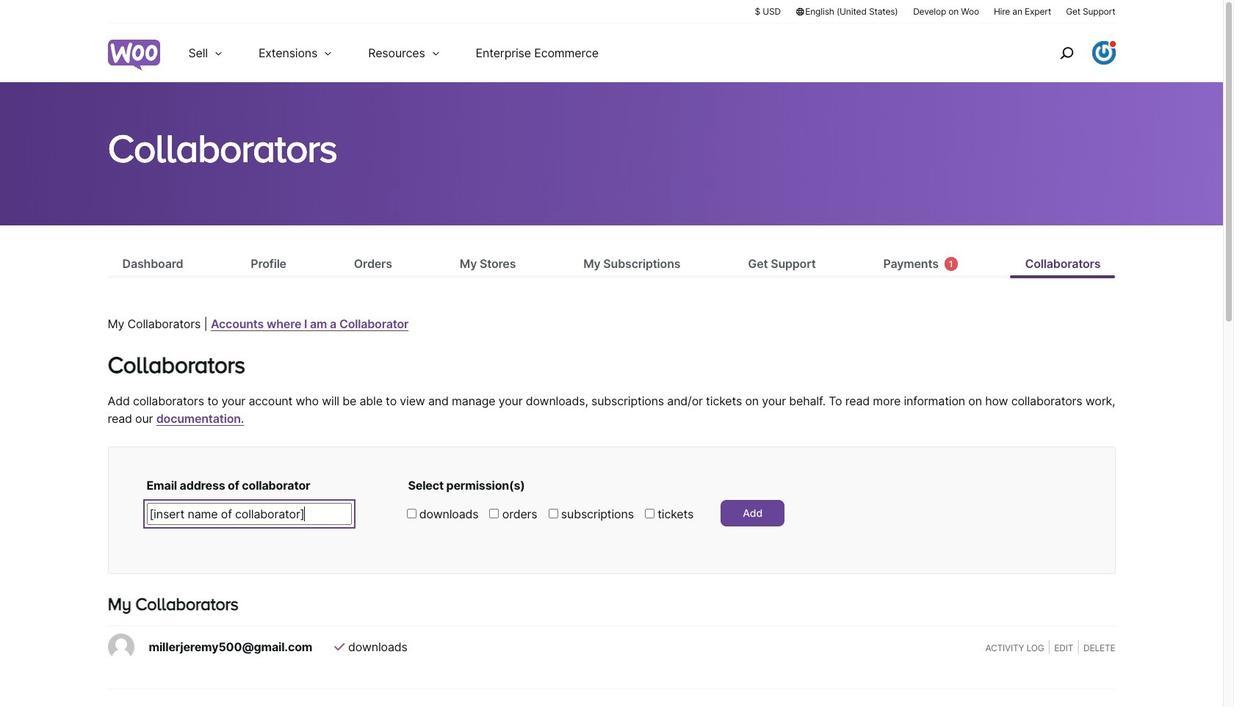 Task type: describe. For each thing, give the bounding box(es) containing it.
search image
[[1055, 41, 1078, 65]]



Task type: vqa. For each thing, say whether or not it's contained in the screenshot.
close search icon
no



Task type: locate. For each thing, give the bounding box(es) containing it.
None checkbox
[[407, 509, 416, 519]]

open account menu image
[[1092, 41, 1116, 65]]

None checkbox
[[490, 509, 499, 519], [549, 509, 558, 519], [645, 509, 655, 519], [490, 509, 499, 519], [549, 509, 558, 519], [645, 509, 655, 519]]

check image
[[334, 642, 345, 654]]

service navigation menu element
[[1028, 29, 1116, 77]]



